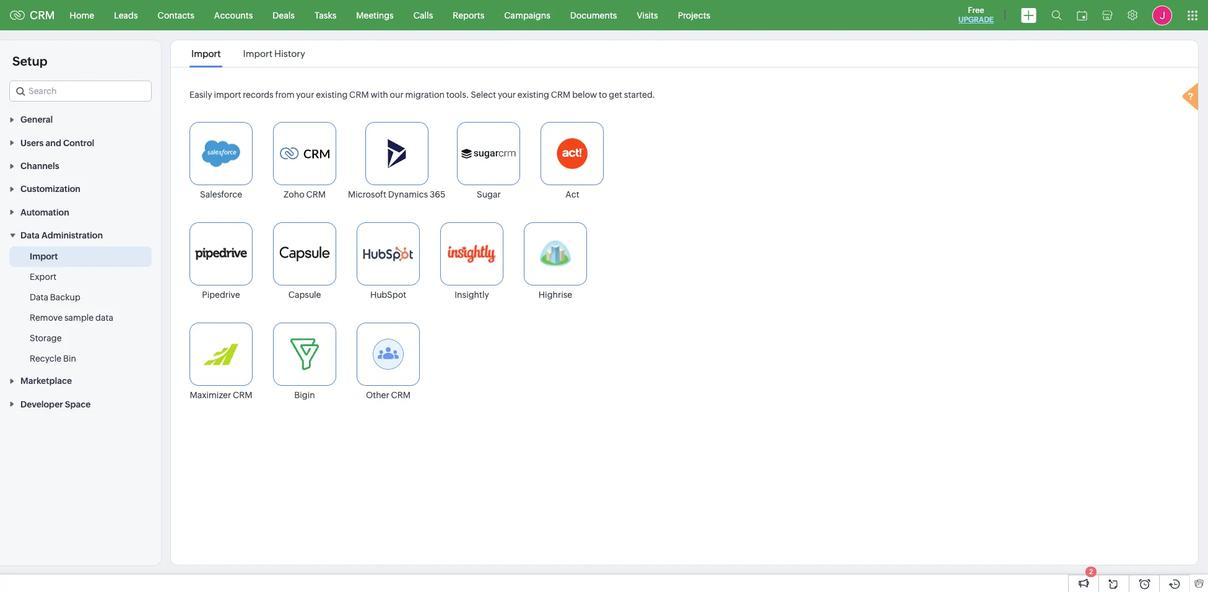 Task type: locate. For each thing, give the bounding box(es) containing it.
microsoft
[[348, 190, 387, 199]]

tasks
[[315, 10, 337, 20]]

get
[[609, 90, 623, 100]]

administration
[[41, 230, 103, 240]]

import
[[191, 48, 221, 59], [243, 48, 273, 59], [30, 252, 58, 261]]

data backup link
[[30, 291, 80, 304]]

general button
[[0, 108, 161, 131]]

1 existing from the left
[[316, 90, 348, 100]]

data administration region
[[0, 247, 161, 369]]

data inside region
[[30, 292, 48, 302]]

1 horizontal spatial your
[[498, 90, 516, 100]]

1 vertical spatial import link
[[30, 250, 58, 263]]

1 vertical spatial data
[[30, 292, 48, 302]]

customization button
[[0, 177, 161, 200]]

users
[[20, 138, 44, 148]]

import link up export link
[[30, 250, 58, 263]]

0 horizontal spatial import
[[30, 252, 58, 261]]

our
[[390, 90, 404, 100]]

data down export
[[30, 292, 48, 302]]

home
[[70, 10, 94, 20]]

developer
[[20, 399, 63, 409]]

import link up easily
[[190, 48, 223, 59]]

2 your from the left
[[498, 90, 516, 100]]

help image
[[1180, 81, 1205, 115]]

1 horizontal spatial existing
[[518, 90, 549, 100]]

history
[[274, 48, 305, 59]]

data for data backup
[[30, 292, 48, 302]]

365
[[430, 190, 446, 199]]

meetings link
[[346, 0, 404, 30]]

reports link
[[443, 0, 495, 30]]

crm right maximizer on the bottom
[[233, 390, 252, 400]]

act
[[566, 190, 580, 199]]

storage link
[[30, 332, 62, 344]]

channels button
[[0, 154, 161, 177]]

existing right "select"
[[518, 90, 549, 100]]

maximizer
[[190, 390, 231, 400]]

storage
[[30, 333, 62, 343]]

import up export link
[[30, 252, 58, 261]]

data down automation
[[20, 230, 40, 240]]

accounts
[[214, 10, 253, 20]]

1 your from the left
[[296, 90, 314, 100]]

import
[[214, 90, 241, 100]]

your right from
[[296, 90, 314, 100]]

existing
[[316, 90, 348, 100], [518, 90, 549, 100]]

tasks link
[[305, 0, 346, 30]]

list
[[180, 40, 316, 67]]

2 horizontal spatial import
[[243, 48, 273, 59]]

microsoft dynamics 365
[[348, 190, 446, 199]]

0 horizontal spatial existing
[[316, 90, 348, 100]]

0 vertical spatial import link
[[190, 48, 223, 59]]

0 horizontal spatial your
[[296, 90, 314, 100]]

contacts
[[158, 10, 194, 20]]

setup
[[12, 54, 47, 68]]

create menu image
[[1022, 8, 1037, 23]]

crm
[[30, 9, 55, 22], [349, 90, 369, 100], [551, 90, 571, 100], [306, 190, 326, 199], [233, 390, 252, 400], [391, 390, 411, 400]]

0 horizontal spatial import link
[[30, 250, 58, 263]]

import left history
[[243, 48, 273, 59]]

crm left home
[[30, 9, 55, 22]]

records
[[243, 90, 274, 100]]

automation
[[20, 207, 69, 217]]

campaigns
[[504, 10, 551, 20]]

create menu element
[[1014, 0, 1044, 30]]

projects
[[678, 10, 711, 20]]

deals
[[273, 10, 295, 20]]

your right "select"
[[498, 90, 516, 100]]

None field
[[9, 81, 152, 102]]

sugar
[[477, 190, 501, 199]]

import link for export link
[[30, 250, 58, 263]]

recycle bin
[[30, 354, 76, 364]]

1 horizontal spatial import link
[[190, 48, 223, 59]]

1 horizontal spatial import
[[191, 48, 221, 59]]

developer space button
[[0, 392, 161, 416]]

visits link
[[627, 0, 668, 30]]

upgrade
[[959, 15, 994, 24]]

existing right from
[[316, 90, 348, 100]]

easily import records from your existing crm with our migration tools. select your existing crm below to get started.
[[190, 90, 655, 100]]

easily
[[190, 90, 212, 100]]

data
[[20, 230, 40, 240], [30, 292, 48, 302]]

your
[[296, 90, 314, 100], [498, 90, 516, 100]]

visits
[[637, 10, 658, 20]]

import link
[[190, 48, 223, 59], [30, 250, 58, 263]]

import inside data administration region
[[30, 252, 58, 261]]

data inside dropdown button
[[20, 230, 40, 240]]

import up easily
[[191, 48, 221, 59]]

bigin
[[294, 390, 315, 400]]

sample
[[64, 313, 94, 323]]

migration
[[405, 90, 445, 100]]

2 existing from the left
[[518, 90, 549, 100]]

0 vertical spatial data
[[20, 230, 40, 240]]

profile element
[[1145, 0, 1180, 30]]

free upgrade
[[959, 6, 994, 24]]

channels
[[20, 161, 59, 171]]

with
[[371, 90, 388, 100]]



Task type: describe. For each thing, give the bounding box(es) containing it.
dynamics
[[388, 190, 428, 199]]

users and control button
[[0, 131, 161, 154]]

free
[[968, 6, 985, 15]]

home link
[[60, 0, 104, 30]]

started.
[[624, 90, 655, 100]]

control
[[63, 138, 94, 148]]

calls link
[[404, 0, 443, 30]]

import for import history
[[243, 48, 273, 59]]

customization
[[20, 184, 81, 194]]

salesforce
[[200, 190, 242, 199]]

documents
[[570, 10, 617, 20]]

remove
[[30, 313, 63, 323]]

recycle bin link
[[30, 353, 76, 365]]

zoho crm
[[284, 190, 326, 199]]

pipedrive
[[202, 290, 240, 300]]

other crm
[[366, 390, 411, 400]]

campaigns link
[[495, 0, 561, 30]]

and
[[46, 138, 61, 148]]

crm right other at the left bottom of the page
[[391, 390, 411, 400]]

data backup
[[30, 292, 80, 302]]

deals link
[[263, 0, 305, 30]]

tools.
[[446, 90, 469, 100]]

highrise
[[539, 290, 573, 300]]

insightly
[[455, 290, 489, 300]]

bin
[[63, 354, 76, 364]]

crm right zoho
[[306, 190, 326, 199]]

reports
[[453, 10, 485, 20]]

search image
[[1052, 10, 1062, 20]]

remove sample data link
[[30, 312, 113, 324]]

space
[[65, 399, 91, 409]]

to
[[599, 90, 607, 100]]

accounts link
[[204, 0, 263, 30]]

capsule
[[288, 290, 321, 300]]

Search text field
[[10, 81, 151, 101]]

select
[[471, 90, 496, 100]]

crm link
[[10, 9, 55, 22]]

search element
[[1044, 0, 1070, 30]]

developer space
[[20, 399, 91, 409]]

documents link
[[561, 0, 627, 30]]

recycle
[[30, 354, 61, 364]]

maximizer crm
[[190, 390, 252, 400]]

crm left the with
[[349, 90, 369, 100]]

projects link
[[668, 0, 721, 30]]

data administration
[[20, 230, 103, 240]]

profile image
[[1153, 5, 1173, 25]]

data administration button
[[0, 223, 161, 247]]

import history
[[243, 48, 305, 59]]

calls
[[414, 10, 433, 20]]

import link for import history link on the left
[[190, 48, 223, 59]]

hubspot
[[370, 290, 406, 300]]

calendar image
[[1077, 10, 1088, 20]]

other
[[366, 390, 389, 400]]

list containing import
[[180, 40, 316, 67]]

export
[[30, 272, 56, 282]]

users and control
[[20, 138, 94, 148]]

general
[[20, 115, 53, 125]]

import history link
[[241, 48, 307, 59]]

backup
[[50, 292, 80, 302]]

export link
[[30, 271, 56, 283]]

marketplace button
[[0, 369, 161, 392]]

automation button
[[0, 200, 161, 223]]

zoho
[[284, 190, 305, 199]]

data
[[95, 313, 113, 323]]

leads
[[114, 10, 138, 20]]

leads link
[[104, 0, 148, 30]]

contacts link
[[148, 0, 204, 30]]

below
[[572, 90, 597, 100]]

crm left below
[[551, 90, 571, 100]]

import for import history link on the left's import link
[[191, 48, 221, 59]]

data for data administration
[[20, 230, 40, 240]]

meetings
[[356, 10, 394, 20]]

remove sample data
[[30, 313, 113, 323]]

marketplace
[[20, 376, 72, 386]]

from
[[275, 90, 295, 100]]

2
[[1090, 568, 1093, 575]]



Task type: vqa. For each thing, say whether or not it's contained in the screenshot.
chats image
no



